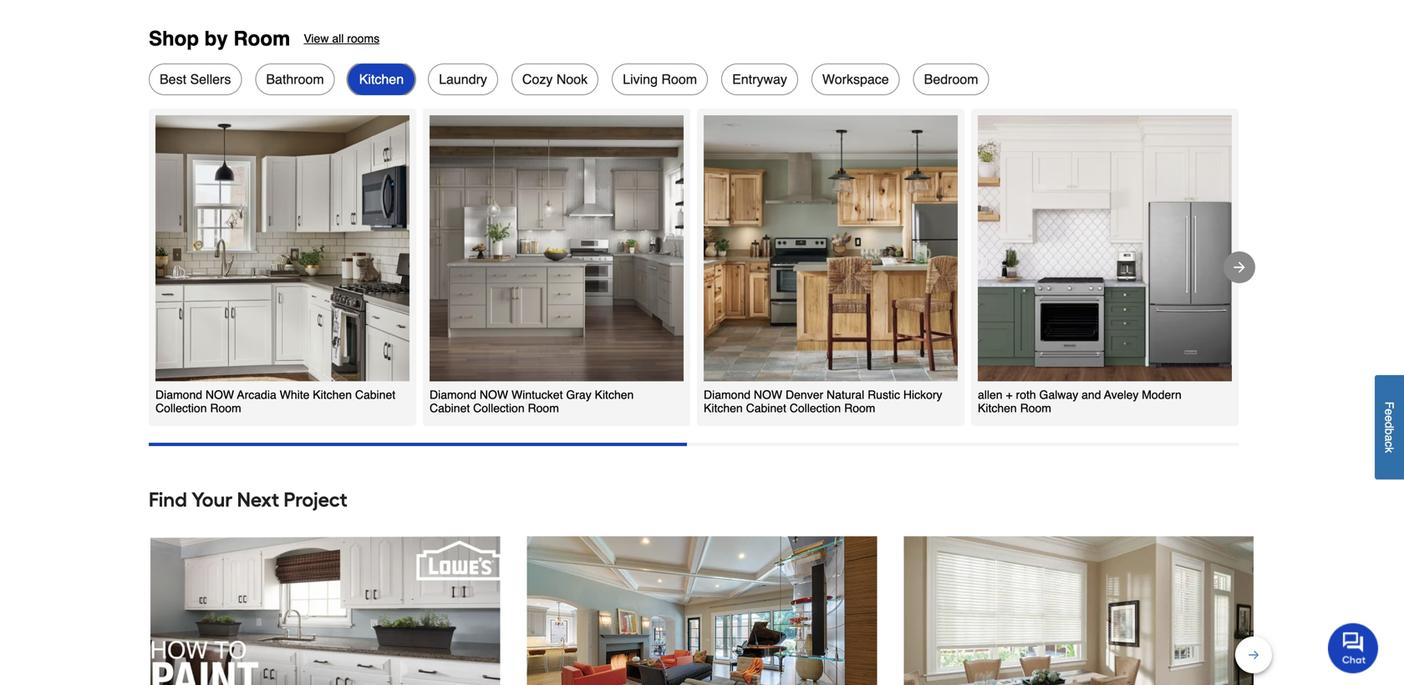 Task type: describe. For each thing, give the bounding box(es) containing it.
denver natural rustic hickory kitchen cabinet collection
[[704, 388, 942, 415]]

diamond for wintucket gray kitchen cabinet collection
[[430, 388, 476, 402]]

collection for wintucket
[[473, 402, 525, 415]]

gray
[[566, 388, 592, 402]]

cabinet for wintucket gray kitchen cabinet collection
[[430, 402, 470, 415]]

room for wintucket gray kitchen cabinet collection
[[525, 402, 559, 415]]

best
[[160, 71, 186, 87]]

sellers
[[190, 71, 231, 87]]

1 e from the top
[[1383, 409, 1396, 416]]

diamond now for denver natural rustic hickory kitchen cabinet collection
[[704, 388, 782, 402]]

project
[[284, 488, 348, 512]]

wintucket gray kitchen cabinet collection
[[430, 388, 634, 415]]

room for arcadia white kitchen cabinet collection
[[207, 402, 241, 415]]

d
[[1383, 422, 1396, 429]]

modern
[[1142, 388, 1182, 402]]

galway and aveley modern kitchen
[[978, 388, 1182, 415]]

denver
[[786, 388, 823, 402]]

c
[[1383, 442, 1396, 447]]

roth
[[1016, 388, 1036, 402]]

laundry
[[439, 71, 487, 87]]

shop by room
[[149, 27, 290, 50]]

diamond now for wintucket gray kitchen cabinet collection
[[430, 388, 508, 402]]

aveley
[[1104, 388, 1139, 402]]

find your next project heading
[[149, 483, 1255, 517]]

cozy
[[522, 71, 553, 87]]

and
[[1082, 388, 1101, 402]]

collection for arcadia
[[155, 402, 207, 415]]

living room
[[623, 71, 697, 87]]

white
[[280, 388, 310, 402]]

room right the by
[[233, 27, 290, 50]]

allen + roth
[[978, 388, 1036, 402]]

natural
[[827, 388, 864, 402]]

wintucket
[[512, 388, 563, 402]]

find
[[149, 488, 187, 512]]

diamond now for arcadia white kitchen cabinet collection
[[155, 388, 234, 402]]

rooms
[[347, 32, 380, 45]]

arrow right image
[[1231, 259, 1248, 276]]

chat invite button image
[[1328, 623, 1379, 674]]

diamond for denver natural rustic hickory kitchen cabinet collection
[[704, 388, 751, 402]]

kitchen inside galway and aveley modern kitchen
[[978, 402, 1017, 415]]

+
[[1006, 388, 1013, 402]]

view all rooms link
[[304, 27, 380, 50]]

arcadia
[[237, 388, 276, 402]]

room for galway and aveley modern kitchen
[[1017, 402, 1051, 415]]

view all rooms
[[304, 32, 380, 45]]



Task type: vqa. For each thing, say whether or not it's contained in the screenshot.
F
yes



Task type: locate. For each thing, give the bounding box(es) containing it.
f
[[1383, 402, 1396, 409]]

0 horizontal spatial cabinet
[[355, 388, 395, 402]]

2 diamond from the left
[[430, 388, 476, 402]]

nook
[[557, 71, 588, 87]]

3 diamond from the left
[[704, 388, 751, 402]]

1 diamond now from the left
[[155, 388, 234, 402]]

0 horizontal spatial diamond
[[155, 388, 202, 402]]

galway
[[1039, 388, 1078, 402]]

e up b
[[1383, 415, 1396, 422]]

workspace
[[822, 71, 889, 87]]

1 horizontal spatial diamond
[[430, 388, 476, 402]]

kitchen inside the denver natural rustic hickory kitchen cabinet collection
[[704, 402, 743, 415]]

entryway
[[732, 71, 787, 87]]

now
[[206, 388, 234, 402], [480, 388, 508, 402], [754, 388, 782, 402]]

2 horizontal spatial now
[[754, 388, 782, 402]]

f e e d b a c k button
[[1375, 375, 1404, 480]]

by
[[204, 27, 228, 50]]

kitchen
[[359, 71, 404, 87], [313, 388, 352, 402], [595, 388, 634, 402], [704, 402, 743, 415], [978, 402, 1017, 415]]

scrollbar
[[149, 443, 687, 446]]

f e e d b a c k
[[1383, 402, 1396, 453]]

0 horizontal spatial now
[[206, 388, 234, 402]]

room
[[233, 27, 290, 50], [662, 71, 697, 87], [207, 402, 241, 415], [525, 402, 559, 415], [841, 402, 876, 415], [1017, 402, 1051, 415]]

cabinet inside the denver natural rustic hickory kitchen cabinet collection
[[746, 402, 786, 415]]

now for denver
[[754, 388, 782, 402]]

e
[[1383, 409, 1396, 416], [1383, 415, 1396, 422]]

room down roth
[[1017, 402, 1051, 415]]

find your next project
[[149, 488, 348, 512]]

2 diamond now from the left
[[430, 388, 508, 402]]

1 diamond from the left
[[155, 388, 202, 402]]

a
[[1383, 435, 1396, 442]]

now left denver
[[754, 388, 782, 402]]

collection inside the denver natural rustic hickory kitchen cabinet collection
[[790, 402, 841, 415]]

now for arcadia
[[206, 388, 234, 402]]

diamond
[[155, 388, 202, 402], [430, 388, 476, 402], [704, 388, 751, 402]]

1 horizontal spatial cabinet
[[430, 402, 470, 415]]

collection
[[155, 402, 207, 415], [473, 402, 525, 415], [790, 402, 841, 415]]

cozy nook
[[522, 71, 588, 87]]

3 now from the left
[[754, 388, 782, 402]]

room down natural
[[841, 402, 876, 415]]

room down arcadia at the left bottom
[[207, 402, 241, 415]]

collection inside wintucket gray kitchen cabinet collection
[[473, 402, 525, 415]]

kitchen inside wintucket gray kitchen cabinet collection
[[595, 388, 634, 402]]

now left arcadia at the left bottom
[[206, 388, 234, 402]]

2 horizontal spatial diamond
[[704, 388, 751, 402]]

1 horizontal spatial diamond now
[[430, 388, 508, 402]]

diamond now left arcadia at the left bottom
[[155, 388, 234, 402]]

1 now from the left
[[206, 388, 234, 402]]

0 horizontal spatial collection
[[155, 402, 207, 415]]

view
[[304, 32, 329, 45]]

diamond now
[[155, 388, 234, 402], [430, 388, 508, 402], [704, 388, 782, 402]]

bathroom
[[266, 71, 324, 87]]

hickory
[[903, 388, 942, 402]]

2 now from the left
[[480, 388, 508, 402]]

rustic
[[868, 388, 900, 402]]

arcadia white kitchen cabinet collection
[[155, 388, 395, 415]]

room for denver natural rustic hickory kitchen cabinet collection
[[841, 402, 876, 415]]

1 horizontal spatial now
[[480, 388, 508, 402]]

cabinet for arcadia white kitchen cabinet collection
[[355, 388, 395, 402]]

1 collection from the left
[[155, 402, 207, 415]]

allen
[[978, 388, 1003, 402]]

k
[[1383, 447, 1396, 453]]

2 collection from the left
[[473, 402, 525, 415]]

your
[[192, 488, 233, 512]]

bedroom
[[924, 71, 978, 87]]

2 horizontal spatial diamond now
[[704, 388, 782, 402]]

cabinet
[[355, 388, 395, 402], [430, 402, 470, 415], [746, 402, 786, 415]]

e up the d
[[1383, 409, 1396, 416]]

next
[[237, 488, 279, 512]]

all
[[332, 32, 344, 45]]

room down wintucket
[[525, 402, 559, 415]]

living
[[623, 71, 658, 87]]

0 horizontal spatial diamond now
[[155, 388, 234, 402]]

2 horizontal spatial cabinet
[[746, 402, 786, 415]]

now for wintucket
[[480, 388, 508, 402]]

collection inside arcadia white kitchen cabinet collection
[[155, 402, 207, 415]]

b
[[1383, 429, 1396, 435]]

diamond now left wintucket
[[430, 388, 508, 402]]

kitchen inside arcadia white kitchen cabinet collection
[[313, 388, 352, 402]]

2 horizontal spatial collection
[[790, 402, 841, 415]]

1 horizontal spatial collection
[[473, 402, 525, 415]]

best sellers
[[160, 71, 231, 87]]

now left wintucket
[[480, 388, 508, 402]]

2 e from the top
[[1383, 415, 1396, 422]]

diamond for arcadia white kitchen cabinet collection
[[155, 388, 202, 402]]

3 collection from the left
[[790, 402, 841, 415]]

cabinet inside arcadia white kitchen cabinet collection
[[355, 388, 395, 402]]

cabinet inside wintucket gray kitchen cabinet collection
[[430, 402, 470, 415]]

3 diamond now from the left
[[704, 388, 782, 402]]

room right living at the top
[[662, 71, 697, 87]]

shop
[[149, 27, 199, 50]]

diamond now left denver
[[704, 388, 782, 402]]



